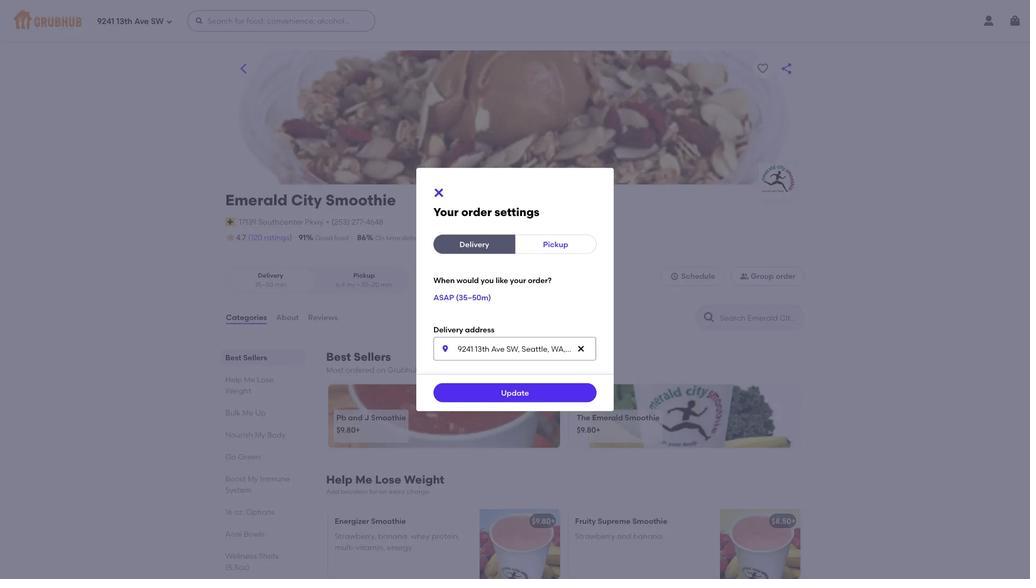 Task type: locate. For each thing, give the bounding box(es) containing it.
+ inside the emerald smoothie $9.80 +
[[596, 426, 601, 435]]

0 horizontal spatial emerald
[[225, 191, 288, 209]]

weight
[[225, 387, 251, 396], [404, 473, 445, 487]]

1 horizontal spatial •
[[357, 281, 360, 289]]

0 horizontal spatial lose
[[257, 375, 274, 384]]

delivery up 35–50
[[258, 272, 283, 280]]

0 horizontal spatial svg image
[[166, 19, 173, 25]]

•
[[326, 217, 329, 227], [357, 281, 360, 289]]

smoothie
[[326, 191, 396, 209], [371, 413, 406, 422], [625, 413, 660, 422], [371, 517, 406, 526], [633, 517, 668, 526]]

1 vertical spatial weight
[[404, 473, 445, 487]]

0 vertical spatial delivery
[[460, 240, 489, 249]]

$8.50
[[772, 517, 792, 526]]

0 horizontal spatial pickup
[[353, 272, 375, 280]]

weight inside "help me lose weight"
[[225, 387, 251, 396]]

weight inside help me lose weight add boosters for an extra charge.
[[404, 473, 445, 487]]

• (253) 277-4648
[[326, 217, 384, 227]]

boost my immune system
[[225, 475, 290, 495]]

0 horizontal spatial •
[[326, 217, 329, 227]]

pickup 6.4 mi • 10–20 min
[[336, 272, 392, 289]]

• inside the pickup 6.4 mi • 10–20 min
[[357, 281, 360, 289]]

sellers up on
[[354, 351, 391, 364]]

1 min from the left
[[275, 281, 287, 289]]

smoothie inside the emerald smoothie $9.80 +
[[625, 413, 660, 422]]

1 horizontal spatial svg image
[[433, 186, 446, 199]]

pb
[[337, 413, 346, 422]]

best sellers
[[225, 353, 267, 362]]

min
[[275, 281, 287, 289], [381, 281, 392, 289]]

1 horizontal spatial emerald
[[592, 413, 623, 422]]

0 vertical spatial order
[[462, 205, 492, 219]]

help me lose weight
[[225, 375, 274, 396]]

delivery
[[460, 240, 489, 249], [258, 272, 283, 280], [434, 325, 463, 334]]

best
[[326, 351, 351, 364], [225, 353, 242, 362]]

0 vertical spatial emerald
[[225, 191, 288, 209]]

delivery inside 'delivery 35–50 min'
[[258, 272, 283, 280]]

1 horizontal spatial best
[[326, 351, 351, 364]]

wellness shots (5.5oz) tab
[[225, 551, 301, 573]]

strawberry and banana.
[[575, 532, 664, 541]]

help down 'best sellers'
[[225, 375, 242, 384]]

delivery inside button
[[460, 240, 489, 249]]

0 vertical spatial my
[[255, 431, 265, 440]]

group order
[[751, 272, 796, 281]]

most
[[326, 366, 344, 375]]

emerald right the
[[592, 413, 623, 422]]

• left (253)
[[326, 217, 329, 227]]

option group
[[225, 267, 410, 294]]

0 vertical spatial pickup
[[543, 240, 569, 249]]

2 horizontal spatial $9.80
[[577, 426, 596, 435]]

sellers up "help me lose weight"
[[243, 353, 267, 362]]

0 horizontal spatial best
[[225, 353, 242, 362]]

lose up an on the left of page
[[375, 473, 401, 487]]

emerald inside the emerald smoothie $9.80 +
[[592, 413, 623, 422]]

best inside tab
[[225, 353, 242, 362]]

1 vertical spatial help
[[326, 473, 353, 487]]

emerald
[[225, 191, 288, 209], [592, 413, 623, 422]]

supreme
[[598, 517, 631, 526]]

1 horizontal spatial min
[[381, 281, 392, 289]]

asap (35–50m)
[[434, 293, 491, 302]]

me down 'best sellers'
[[244, 375, 255, 384]]

good food
[[315, 234, 349, 242]]

correct order
[[453, 234, 495, 242]]

strawberry
[[575, 532, 615, 541]]

1 vertical spatial emerald
[[592, 413, 623, 422]]

svg image
[[1009, 14, 1022, 27], [166, 19, 173, 25], [433, 186, 446, 199]]

93
[[435, 233, 444, 242]]

emerald up 17139
[[225, 191, 288, 209]]

and for strawberry
[[617, 532, 632, 541]]

search icon image
[[703, 311, 716, 324]]

1 vertical spatial order
[[478, 234, 495, 242]]

reviews button
[[308, 298, 339, 337]]

me up 'boosters'
[[355, 473, 373, 487]]

$9.80 down the
[[577, 426, 596, 435]]

1 vertical spatial me
[[242, 409, 253, 418]]

6.4
[[336, 281, 345, 289]]

fruity supreme smoothie
[[575, 517, 668, 526]]

order right correct
[[478, 234, 495, 242]]

+
[[356, 426, 360, 435], [596, 426, 601, 435], [551, 517, 556, 526], [792, 517, 796, 526]]

0 vertical spatial me
[[244, 375, 255, 384]]

my inside boost my immune system
[[248, 475, 258, 484]]

1 horizontal spatial pickup
[[543, 240, 569, 249]]

1 horizontal spatial help
[[326, 473, 353, 487]]

delivery left address
[[434, 325, 463, 334]]

0 vertical spatial and
[[348, 413, 363, 422]]

nourish my body
[[225, 431, 286, 440]]

options
[[246, 508, 275, 517]]

and left j
[[348, 413, 363, 422]]

me left up
[[242, 409, 253, 418]]

1 vertical spatial lose
[[375, 473, 401, 487]]

0 vertical spatial help
[[225, 375, 242, 384]]

1 horizontal spatial lose
[[375, 473, 401, 487]]

best inside best sellers most ordered on grubhub
[[326, 351, 351, 364]]

2 vertical spatial me
[[355, 473, 373, 487]]

your
[[434, 205, 459, 219]]

help me lose weight tab
[[225, 374, 301, 397]]

fruity
[[575, 517, 596, 526]]

order right group
[[776, 272, 796, 281]]

2 min from the left
[[381, 281, 392, 289]]

order up correct order
[[462, 205, 492, 219]]

lose inside help me lose weight add boosters for an extra charge.
[[375, 473, 401, 487]]

4.7
[[236, 233, 246, 242]]

and inside pb and j smoothie $9.80 +
[[348, 413, 363, 422]]

and down fruity supreme smoothie
[[617, 532, 632, 541]]

min right 10–20
[[381, 281, 392, 289]]

order for group
[[776, 272, 796, 281]]

the emerald smoothie $9.80 +
[[577, 413, 660, 435]]

• right mi in the left top of the page
[[357, 281, 360, 289]]

lose inside "help me lose weight"
[[257, 375, 274, 384]]

1 horizontal spatial weight
[[404, 473, 445, 487]]

subscription pass image
[[225, 218, 236, 226]]

up
[[255, 409, 266, 418]]

order
[[462, 205, 492, 219], [478, 234, 495, 242], [776, 272, 796, 281]]

0 horizontal spatial weight
[[225, 387, 251, 396]]

$9.80
[[337, 426, 356, 435], [577, 426, 596, 435], [532, 517, 551, 526]]

option group containing delivery 35–50 min
[[225, 267, 410, 294]]

1 vertical spatial pickup
[[353, 272, 375, 280]]

an
[[379, 488, 388, 496]]

1 horizontal spatial sellers
[[354, 351, 391, 364]]

banana,
[[378, 532, 409, 541]]

2 horizontal spatial svg image
[[1009, 14, 1022, 27]]

lose
[[257, 375, 274, 384], [375, 473, 401, 487]]

0 vertical spatial •
[[326, 217, 329, 227]]

$9.80 down pb
[[337, 426, 356, 435]]

1 horizontal spatial and
[[617, 532, 632, 541]]

food
[[334, 234, 349, 242]]

svg image
[[195, 17, 204, 25], [671, 272, 679, 281], [441, 345, 450, 353], [577, 345, 586, 353]]

1 vertical spatial delivery
[[258, 272, 283, 280]]

sellers for best sellers
[[243, 353, 267, 362]]

pickup inside the pickup 6.4 mi • 10–20 min
[[353, 272, 375, 280]]

smoothie for the emerald smoothie $9.80 +
[[625, 413, 660, 422]]

0 horizontal spatial sellers
[[243, 353, 267, 362]]

sellers
[[354, 351, 391, 364], [243, 353, 267, 362]]

help inside "help me lose weight"
[[225, 375, 242, 384]]

me inside help me lose weight add boosters for an extra charge.
[[355, 473, 373, 487]]

city
[[291, 191, 322, 209]]

sellers inside tab
[[243, 353, 267, 362]]

asap
[[434, 293, 454, 302]]

(35–50m)
[[456, 293, 491, 302]]

my for nourish
[[255, 431, 265, 440]]

banana.
[[633, 532, 664, 541]]

me for help me lose weight add boosters for an extra charge.
[[355, 473, 373, 487]]

my inside nourish my body tab
[[255, 431, 265, 440]]

1 vertical spatial •
[[357, 281, 360, 289]]

35–50
[[255, 281, 274, 289]]

strawberry, banana, whey protein, multi-vitamin, energy
[[335, 532, 460, 552]]

lose down best sellers tab
[[257, 375, 274, 384]]

smoothie inside pb and j smoothie $9.80 +
[[371, 413, 406, 422]]

0 vertical spatial weight
[[225, 387, 251, 396]]

2 vertical spatial delivery
[[434, 325, 463, 334]]

0 horizontal spatial help
[[225, 375, 242, 384]]

1 vertical spatial my
[[248, 475, 258, 484]]

smoothie for emerald city smoothie
[[326, 191, 396, 209]]

weight up "bulk"
[[225, 387, 251, 396]]

help up add
[[326, 473, 353, 487]]

order inside button
[[776, 272, 796, 281]]

1 vertical spatial and
[[617, 532, 632, 541]]

my right boost
[[248, 475, 258, 484]]

weight for help me lose weight add boosters for an extra charge.
[[404, 473, 445, 487]]

4648
[[366, 217, 384, 227]]

sellers inside best sellers most ordered on grubhub
[[354, 351, 391, 364]]

0 horizontal spatial min
[[275, 281, 287, 289]]

address
[[465, 325, 495, 334]]

go green
[[225, 453, 261, 462]]

pkwy
[[305, 217, 324, 227]]

best up "help me lose weight"
[[225, 353, 242, 362]]

my left body
[[255, 431, 265, 440]]

$9.80 inside the emerald smoothie $9.80 +
[[577, 426, 596, 435]]

weight up charge.
[[404, 473, 445, 487]]

0 horizontal spatial $9.80
[[337, 426, 356, 435]]

0 vertical spatial lose
[[257, 375, 274, 384]]

pickup up order?
[[543, 240, 569, 249]]

me inside "help me lose weight"
[[244, 375, 255, 384]]

multi-
[[335, 543, 356, 552]]

$9.80 left fruity at the right bottom of page
[[532, 517, 551, 526]]

best up the most
[[326, 351, 351, 364]]

$8.50 +
[[772, 517, 796, 526]]

vitamin,
[[356, 543, 385, 552]]

min inside 'delivery 35–50 min'
[[275, 281, 287, 289]]

delivery down "your order settings" in the top of the page
[[460, 240, 489, 249]]

2 vertical spatial order
[[776, 272, 796, 281]]

about
[[276, 313, 299, 322]]

1 horizontal spatial $9.80
[[532, 517, 551, 526]]

ave
[[134, 17, 149, 26]]

main navigation navigation
[[0, 0, 1031, 42]]

star icon image
[[225, 232, 236, 243]]

lose for help me lose weight add boosters for an extra charge.
[[375, 473, 401, 487]]

(120 ratings)
[[248, 233, 292, 242]]

reviews
[[308, 313, 338, 322]]

+ inside pb and j smoothie $9.80 +
[[356, 426, 360, 435]]

energy
[[387, 543, 412, 552]]

on
[[377, 366, 386, 375]]

min right 35–50
[[275, 281, 287, 289]]

pickup inside pickup button
[[543, 240, 569, 249]]

0 horizontal spatial and
[[348, 413, 363, 422]]

help inside help me lose weight add boosters for an extra charge.
[[326, 473, 353, 487]]

Search Address search field
[[434, 337, 596, 361]]

like
[[496, 276, 508, 285]]

pickup up 10–20
[[353, 272, 375, 280]]



Task type: vqa. For each thing, say whether or not it's contained in the screenshot.
The Emerald Smoothie $9.80 +'s Smoothie
yes



Task type: describe. For each thing, give the bounding box(es) containing it.
order for correct
[[478, 234, 495, 242]]

protein,
[[432, 532, 460, 541]]

delivery address
[[434, 325, 495, 334]]

fruity supreme smoothie image
[[720, 510, 801, 580]]

delivery for delivery address
[[434, 325, 463, 334]]

$9.80 inside pb and j smoothie $9.80 +
[[337, 426, 356, 435]]

pickup for pickup 6.4 mi • 10–20 min
[[353, 272, 375, 280]]

immune
[[260, 475, 290, 484]]

would
[[457, 276, 479, 285]]

good
[[315, 234, 333, 242]]

17139 southcenter pkwy
[[239, 217, 324, 227]]

and for pb
[[348, 413, 363, 422]]

save this restaurant image
[[757, 62, 770, 75]]

17139
[[239, 217, 257, 227]]

best sellers tab
[[225, 352, 301, 363]]

sellers for best sellers most ordered on grubhub
[[354, 351, 391, 364]]

time
[[386, 234, 400, 242]]

sw
[[151, 17, 164, 26]]

help for help me lose weight add boosters for an extra charge.
[[326, 473, 353, 487]]

charge.
[[407, 488, 431, 496]]

about button
[[276, 298, 300, 337]]

boosters
[[341, 488, 368, 496]]

nourish my body tab
[[225, 429, 301, 441]]

10–20
[[362, 281, 379, 289]]

16 oz. options tab
[[225, 507, 301, 518]]

order for your
[[462, 205, 492, 219]]

pickup for pickup
[[543, 240, 569, 249]]

boost my immune system tab
[[225, 473, 301, 496]]

best for best sellers
[[225, 353, 242, 362]]

mi
[[347, 281, 355, 289]]

acai bowls
[[225, 530, 265, 539]]

delivery for delivery
[[460, 240, 489, 249]]

shots
[[259, 552, 279, 561]]

add
[[326, 488, 339, 496]]

go
[[225, 453, 236, 462]]

17139 southcenter pkwy button
[[238, 216, 324, 228]]

min inside the pickup 6.4 mi • 10–20 min
[[381, 281, 392, 289]]

on
[[375, 234, 385, 242]]

your order settings
[[434, 205, 540, 219]]

whey
[[411, 532, 430, 541]]

emerald city smoothie logo image
[[759, 163, 797, 201]]

asap (35–50m) button
[[434, 288, 491, 308]]

lose for help me lose weight
[[257, 375, 274, 384]]

svg image inside main navigation navigation
[[195, 17, 204, 25]]

bowls
[[244, 530, 265, 539]]

southcenter
[[258, 217, 303, 227]]

Search Emerald City Smoothie search field
[[719, 313, 801, 323]]

$9.80 +
[[532, 517, 556, 526]]

delivery button
[[434, 235, 516, 254]]

oz.
[[234, 508, 244, 517]]

(120
[[248, 233, 262, 242]]

delivery 35–50 min
[[255, 272, 287, 289]]

(253)
[[332, 217, 350, 227]]

nourish
[[225, 431, 253, 440]]

86
[[357, 233, 366, 242]]

weight for help me lose weight
[[225, 387, 251, 396]]

bulk
[[225, 409, 241, 418]]

categories button
[[225, 298, 268, 337]]

wellness shots (5.5oz)
[[225, 552, 279, 572]]

me for bulk me up
[[242, 409, 253, 418]]

91
[[299, 233, 306, 242]]

settings
[[495, 205, 540, 219]]

caret left icon image
[[237, 62, 250, 75]]

schedule
[[681, 272, 716, 281]]

extra
[[389, 488, 405, 496]]

acai bowls tab
[[225, 529, 301, 540]]

bulk me up tab
[[225, 407, 301, 419]]

best for best sellers most ordered on grubhub
[[326, 351, 351, 364]]

delivery for delivery 35–50 min
[[258, 272, 283, 280]]

16
[[225, 508, 233, 517]]

16 oz. options
[[225, 508, 275, 517]]

you
[[481, 276, 494, 285]]

svg image inside schedule button
[[671, 272, 679, 281]]

(253) 277-4648 button
[[332, 217, 384, 228]]

go green tab
[[225, 451, 301, 463]]

schedule button
[[662, 267, 725, 286]]

ratings)
[[264, 233, 292, 242]]

group
[[751, 272, 774, 281]]

your
[[510, 276, 526, 285]]

9241 13th ave sw
[[97, 17, 164, 26]]

smoothie for fruity supreme smoothie
[[633, 517, 668, 526]]

best sellers most ordered on grubhub
[[326, 351, 420, 375]]

group order button
[[731, 267, 805, 286]]

acai
[[225, 530, 242, 539]]

bulk me up
[[225, 409, 266, 418]]

energizer smoothie
[[335, 517, 406, 526]]

help me lose weight add boosters for an extra charge.
[[326, 473, 445, 496]]

13th
[[116, 17, 132, 26]]

my for boost
[[248, 475, 258, 484]]

green
[[238, 453, 261, 462]]

strawberry,
[[335, 532, 377, 541]]

share icon image
[[780, 62, 793, 75]]

(5.5oz)
[[225, 563, 250, 572]]

update button
[[434, 384, 597, 403]]

ordered
[[346, 366, 375, 375]]

grubhub
[[388, 366, 420, 375]]

save this restaurant button
[[754, 59, 773, 78]]

emerald city smoothie
[[225, 191, 396, 209]]

order?
[[528, 276, 552, 285]]

people icon image
[[740, 272, 749, 281]]

delivery
[[402, 234, 426, 242]]

pickup button
[[515, 235, 597, 254]]

help for help me lose weight
[[225, 375, 242, 384]]

me for help me lose weight
[[244, 375, 255, 384]]

the
[[577, 413, 591, 422]]

j
[[365, 413, 369, 422]]

update
[[501, 389, 529, 398]]

when
[[434, 276, 455, 285]]

system
[[225, 486, 252, 495]]

correct
[[453, 234, 477, 242]]

energizer smoothie image
[[480, 510, 560, 580]]

categories
[[226, 313, 267, 322]]

wellness
[[225, 552, 257, 561]]

pb and j smoothie $9.80 +
[[337, 413, 406, 435]]



